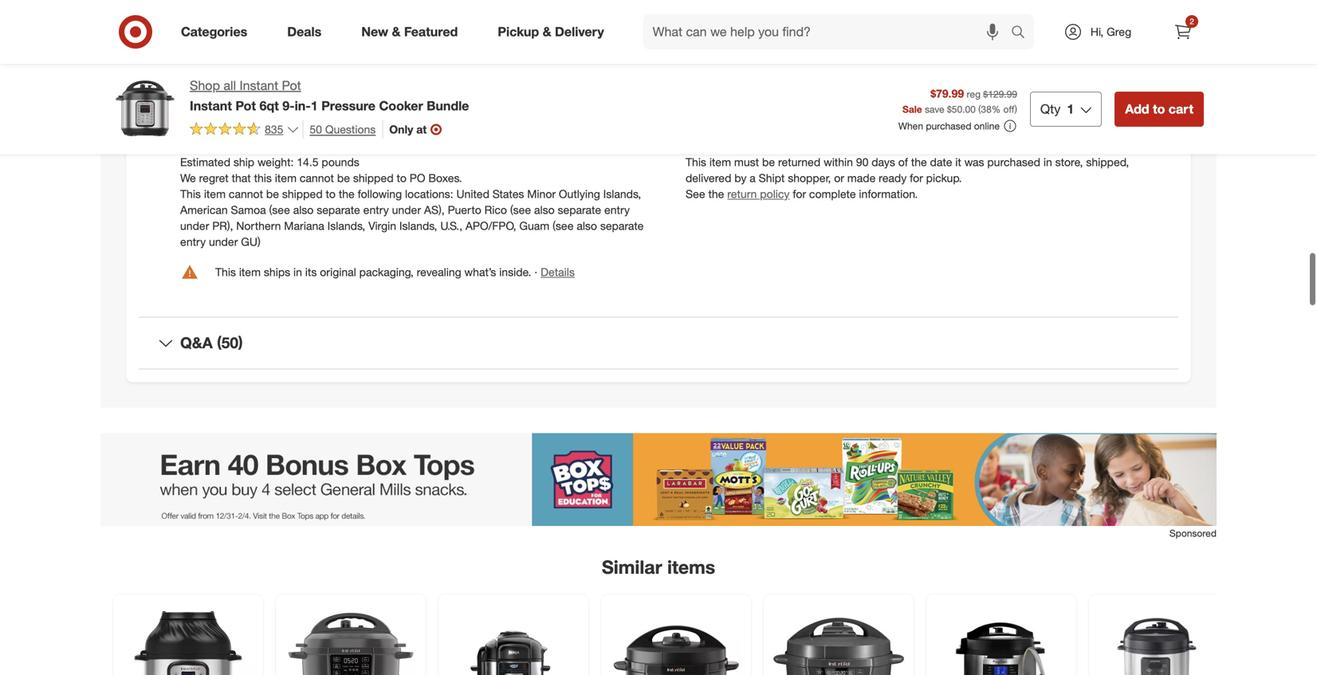 Task type: describe. For each thing, give the bounding box(es) containing it.
this for this item ships in its original packaging, revealing what's inside. · details
[[215, 265, 236, 279]]

2 horizontal spatial entry
[[605, 203, 630, 217]]

to inside shipping details estimated ship dimensions: 24 inches length x 17.25 inches width x 14.5 inches height estimated ship weight: 14.5 pounds we regret that this item cannot be shipped to po boxes.
[[397, 171, 407, 185]]

0 horizontal spatial shipped
[[282, 187, 323, 201]]

1 vertical spatial for
[[793, 187, 806, 201]]

return
[[728, 187, 757, 201]]

packaging,
[[359, 265, 414, 279]]

guam
[[520, 219, 550, 233]]

details inside shipping details estimated ship dimensions: 24 inches length x 17.25 inches width x 14.5 inches height estimated ship weight: 14.5 pounds we regret that this item cannot be shipped to po boxes.
[[237, 116, 278, 132]]

9-
[[283, 98, 295, 114]]

1 ship from the top
[[234, 139, 255, 153]]

2 ship from the top
[[234, 155, 255, 169]]

2 horizontal spatial islands,
[[604, 187, 641, 201]]

outlying
[[559, 187, 600, 201]]

add to cart button
[[1115, 92, 1204, 127]]

shipped inside shipping details estimated ship dimensions: 24 inches length x 17.25 inches width x 14.5 inches height estimated ship weight: 14.5 pounds we regret that this item cannot be shipped to po boxes.
[[353, 171, 394, 185]]

all
[[224, 78, 236, 93]]

deals
[[287, 24, 322, 40]]

0 vertical spatial 14.5
[[521, 139, 543, 153]]

2 horizontal spatial also
[[577, 219, 597, 233]]

product
[[661, 20, 701, 34]]

northern
[[236, 219, 281, 233]]

store,
[[1056, 155, 1084, 169]]

1 inches from the left
[[337, 139, 369, 153]]

0 vertical spatial details
[[233, 20, 266, 34]]

policy
[[760, 187, 790, 201]]

1 vertical spatial under
[[180, 219, 209, 233]]

1 estimated from the top
[[180, 139, 231, 153]]

shop all instant pot instant pot 6qt 9-in-1 pressure cooker bundle
[[190, 78, 469, 114]]

q&a
[[180, 334, 213, 352]]

must
[[735, 155, 759, 169]]

$79.99
[[931, 86, 964, 100]]

save
[[925, 103, 945, 115]]

in-
[[295, 98, 311, 114]]

item inside shipping details estimated ship dimensions: 24 inches length x 17.25 inches width x 14.5 inches height estimated ship weight: 14.5 pounds we regret that this item cannot be shipped to po boxes.
[[275, 171, 297, 185]]

image of instant pot 6qt 9-in-1 pressure cooker bundle image
[[113, 77, 177, 140]]

0 vertical spatial under
[[392, 203, 421, 217]]

if
[[180, 20, 186, 34]]

inside.
[[499, 265, 532, 279]]

questions
[[325, 122, 376, 136]]

it
[[956, 155, 962, 169]]

cooker
[[379, 98, 423, 114]]

the down delivered
[[709, 187, 725, 201]]

2 x from the left
[[513, 139, 518, 153]]

90
[[856, 155, 869, 169]]

details link
[[541, 265, 575, 279]]

pickup & delivery link
[[484, 14, 624, 49]]

0 horizontal spatial entry
[[180, 235, 206, 249]]

835 link
[[190, 120, 299, 140]]

regret
[[199, 171, 229, 185]]

only
[[389, 122, 413, 136]]

shop
[[190, 78, 220, 93]]

50 questions
[[310, 122, 376, 136]]

sale
[[903, 103, 923, 115]]

50 questions link
[[303, 120, 376, 139]]

virgin
[[369, 219, 396, 233]]

this item must be returned within 90 days of the date it was purchased in store, shipped, delivered by a shipt shopper, or made ready for pickup. see the return policy for complete information.
[[686, 155, 1130, 201]]

bundle
[[427, 98, 469, 114]]

pickup
[[498, 24, 539, 40]]

2 inches from the left
[[447, 139, 479, 153]]

similar items region
[[101, 433, 1240, 676]]

0 horizontal spatial pot
[[236, 98, 256, 114]]

item for this item ships in its original packaging, revealing what's inside. · details
[[239, 265, 261, 279]]

shipping & returns button
[[139, 59, 1179, 110]]

return policy link
[[728, 187, 790, 201]]

it.
[[564, 20, 573, 34]]

days
[[872, 155, 896, 169]]

this for this item cannot be shipped to the following locations:
[[180, 187, 201, 201]]

its
[[305, 265, 317, 279]]

to right want
[[490, 20, 500, 34]]

1 x from the left
[[407, 139, 412, 153]]

a
[[750, 171, 756, 185]]

38
[[981, 103, 992, 115]]

this item cannot be shipped to the following locations:
[[180, 187, 453, 201]]

in inside this item must be returned within 90 days of the date it was purchased in store, shipped, delivered by a shipt shopper, or made ready for pickup. see the return policy for complete information.
[[1044, 155, 1053, 169]]

What can we help you find? suggestions appear below search field
[[643, 14, 1015, 49]]

report
[[576, 20, 611, 34]]

report incorrect product info. button
[[576, 20, 724, 36]]

height
[[582, 139, 613, 153]]

pr),
[[212, 219, 233, 233]]

search button
[[1004, 14, 1043, 53]]

pressure
[[322, 98, 376, 114]]

)
[[1015, 103, 1018, 115]]

deals link
[[274, 14, 342, 49]]

(50)
[[217, 334, 243, 352]]

reg
[[967, 88, 981, 100]]

1 horizontal spatial 1
[[1067, 101, 1075, 117]]

this
[[254, 171, 272, 185]]

q&a (50) button
[[139, 318, 1179, 369]]

24
[[321, 139, 334, 153]]

delivery
[[555, 24, 604, 40]]

& for new
[[392, 24, 401, 40]]

shipping for shipping & returns
[[180, 75, 244, 93]]

2 vertical spatial under
[[209, 235, 238, 249]]

delivered
[[686, 171, 732, 185]]

%
[[992, 103, 1001, 115]]

this for this item must be returned within 90 days of the date it was purchased in store, shipped, delivered by a shipt shopper, or made ready for pickup. see the return policy for complete information.
[[686, 155, 707, 169]]

6qt
[[260, 98, 279, 114]]

original
[[320, 265, 356, 279]]

states
[[493, 187, 524, 201]]

0 vertical spatial purchased
[[926, 120, 972, 132]]

want
[[463, 20, 487, 34]]

megachef 6 quart stainless steel electric digital pressure cooker with lid image
[[936, 605, 1067, 676]]

shopper,
[[788, 171, 831, 185]]

instant pot rio wide 7.5qt 7-in-1 electric pressure cooker & multi-cooker image
[[611, 605, 742, 676]]

hi,
[[1091, 25, 1104, 39]]

1 vertical spatial instant
[[190, 98, 232, 114]]

shipped,
[[1087, 155, 1130, 169]]



Task type: vqa. For each thing, say whether or not it's contained in the screenshot.
"fl" in $4.59 Purified Water - 32pk/16.9 fl oz Bottles - Good & Gather™
no



Task type: locate. For each thing, give the bounding box(es) containing it.
what's
[[465, 265, 496, 279]]

details left the above
[[233, 20, 266, 34]]

1 vertical spatial details
[[237, 116, 278, 132]]

the right of on the right top of page
[[912, 155, 927, 169]]

under down american
[[180, 219, 209, 233]]

this down 'pr),'
[[215, 265, 236, 279]]

1 horizontal spatial also
[[534, 203, 555, 217]]

14.5 down "dimensions:"
[[297, 155, 319, 169]]

shipping down categories
[[180, 75, 244, 93]]

& for shipping
[[248, 75, 258, 93]]

minor
[[527, 187, 556, 201]]

to left po
[[397, 171, 407, 185]]

length
[[372, 139, 403, 153]]

2 vertical spatial this
[[215, 265, 236, 279]]

po
[[410, 171, 426, 185]]

boxes.
[[429, 171, 462, 185]]

also down the minor at top left
[[534, 203, 555, 217]]

shipping down shop
[[180, 116, 234, 132]]

width
[[482, 139, 510, 153]]

new & featured
[[362, 24, 458, 40]]

categories
[[181, 24, 247, 40]]

3 inches from the left
[[546, 139, 579, 153]]

(see down states
[[510, 203, 531, 217]]

& right 'new'
[[392, 24, 401, 40]]

(
[[979, 103, 981, 115]]

0 vertical spatial shipped
[[353, 171, 394, 185]]

& for pickup
[[543, 24, 552, 40]]

or right accurate
[[380, 20, 390, 34]]

0 horizontal spatial in
[[294, 265, 302, 279]]

if the item details above aren't accurate or complete, we want to know about it. report incorrect product info.
[[180, 20, 724, 34]]

0 horizontal spatial &
[[248, 75, 258, 93]]

that
[[232, 171, 251, 185]]

2 horizontal spatial this
[[686, 155, 707, 169]]

1 up 50
[[311, 98, 318, 114]]

1 horizontal spatial entry
[[363, 203, 389, 217]]

shipping inside dropdown button
[[180, 75, 244, 93]]

item up delivered
[[710, 155, 731, 169]]

instant up 6qt
[[240, 78, 278, 93]]

instant pot rio 6qt 7-in-1 electric pressure cooker & multi-cooker image
[[286, 605, 416, 676]]

shipped up mariana
[[282, 187, 323, 201]]

was
[[965, 155, 985, 169]]

islands, down as),
[[400, 219, 437, 233]]

2 vertical spatial be
[[266, 187, 279, 201]]

add to cart
[[1126, 101, 1194, 117]]

entry down american
[[180, 235, 206, 249]]

50.00
[[952, 103, 976, 115]]

0 horizontal spatial this
[[180, 187, 201, 201]]

online
[[975, 120, 1000, 132]]

1 vertical spatial ship
[[234, 155, 255, 169]]

0 horizontal spatial be
[[266, 187, 279, 201]]

1 vertical spatial in
[[294, 265, 302, 279]]

1 shipping from the top
[[180, 75, 244, 93]]

within
[[824, 155, 853, 169]]

dimensions:
[[258, 139, 318, 153]]

1
[[311, 98, 318, 114], [1067, 101, 1075, 117]]

purchased right "was"
[[988, 155, 1041, 169]]

pot
[[282, 78, 301, 93], [236, 98, 256, 114]]

be for shipped
[[266, 187, 279, 201]]

mariana
[[284, 219, 324, 233]]

17.25
[[415, 139, 443, 153]]

under
[[392, 203, 421, 217], [180, 219, 209, 233], [209, 235, 238, 249]]

hi, greg
[[1091, 25, 1132, 39]]

pickup.
[[927, 171, 962, 185]]

0 horizontal spatial (see
[[269, 203, 290, 217]]

& left it.
[[543, 24, 552, 40]]

instant pot 8 qt 11-in-1 air fryer duo crisp + electric pressure cooker image
[[123, 605, 254, 676]]

0 vertical spatial ship
[[234, 139, 255, 153]]

item
[[209, 20, 230, 34], [710, 155, 731, 169], [275, 171, 297, 185], [204, 187, 226, 201], [239, 265, 261, 279]]

this up delivered
[[686, 155, 707, 169]]

also up mariana
[[293, 203, 314, 217]]

0 vertical spatial shipping
[[180, 75, 244, 93]]

entry down 'following'
[[363, 203, 389, 217]]

cannot inside shipping details estimated ship dimensions: 24 inches length x 17.25 inches width x 14.5 inches height estimated ship weight: 14.5 pounds we regret that this item cannot be shipped to po boxes.
[[300, 171, 334, 185]]

rico
[[485, 203, 507, 217]]

835
[[265, 122, 283, 136]]

be up shipt
[[763, 155, 775, 169]]

$129.99
[[984, 88, 1018, 100]]

to right add
[[1153, 101, 1166, 117]]

0 vertical spatial be
[[763, 155, 775, 169]]

0 horizontal spatial 1
[[311, 98, 318, 114]]

purchased down $
[[926, 120, 972, 132]]

this item ships in its original packaging, revealing what's inside. · details
[[215, 265, 575, 279]]

1 horizontal spatial this
[[215, 265, 236, 279]]

under down locations: on the left of the page
[[392, 203, 421, 217]]

aren't
[[303, 20, 330, 34]]

&
[[392, 24, 401, 40], [543, 24, 552, 40], [248, 75, 258, 93]]

1 horizontal spatial pot
[[282, 78, 301, 93]]

instant pot rio wide plus, 7.5 quarts, quiet steam release, 9-in-1 electric multi-cooker, pressure cooker, slow cooker, rice cooker & more image
[[774, 605, 905, 676]]

1 horizontal spatial shipped
[[353, 171, 394, 185]]

1 right qty
[[1067, 101, 1075, 117]]

& right all
[[248, 75, 258, 93]]

ship
[[234, 139, 255, 153], [234, 155, 255, 169]]

1 horizontal spatial or
[[835, 171, 845, 185]]

details
[[541, 265, 575, 279]]

or inside this item must be returned within 90 days of the date it was purchased in store, shipped, delivered by a shipt shopper, or made ready for pickup. see the return policy for complete information.
[[835, 171, 845, 185]]

only at
[[389, 122, 427, 136]]

instant down shop
[[190, 98, 232, 114]]

pot down shipping & returns
[[236, 98, 256, 114]]

shipped up 'following'
[[353, 171, 394, 185]]

see
[[686, 187, 706, 201]]

1 horizontal spatial instant
[[240, 78, 278, 93]]

the right if
[[190, 20, 205, 34]]

cart
[[1169, 101, 1194, 117]]

2 shipping from the top
[[180, 116, 234, 132]]

1 horizontal spatial in
[[1044, 155, 1053, 169]]

of
[[899, 155, 908, 169]]

1 horizontal spatial 14.5
[[521, 139, 543, 153]]

be down this
[[266, 187, 279, 201]]

islands, right outlying
[[604, 187, 641, 201]]

1 vertical spatial be
[[337, 171, 350, 185]]

0 vertical spatial cannot
[[300, 171, 334, 185]]

1 vertical spatial cannot
[[229, 187, 263, 201]]

information.
[[859, 187, 918, 201]]

1 horizontal spatial be
[[337, 171, 350, 185]]

sponsored
[[1170, 527, 1217, 539]]

shipping for shipping details estimated ship dimensions: 24 inches length x 17.25 inches width x 14.5 inches height estimated ship weight: 14.5 pounds we regret that this item cannot be shipped to po boxes.
[[180, 116, 234, 132]]

1 vertical spatial 14.5
[[297, 155, 319, 169]]

1 horizontal spatial x
[[513, 139, 518, 153]]

0 horizontal spatial for
[[793, 187, 806, 201]]

0 vertical spatial instant
[[240, 78, 278, 93]]

cannot up samoa
[[229, 187, 263, 201]]

as),
[[424, 203, 445, 217]]

or down 'within'
[[835, 171, 845, 185]]

proctor silex 3 qt pressure cooker 34503 image
[[1099, 605, 1230, 676]]

shipping inside shipping details estimated ship dimensions: 24 inches length x 17.25 inches width x 14.5 inches height estimated ship weight: 14.5 pounds we regret that this item cannot be shipped to po boxes.
[[180, 116, 234, 132]]

q&a (50)
[[180, 334, 243, 352]]

following
[[358, 187, 402, 201]]

in left "store,"
[[1044, 155, 1053, 169]]

1 vertical spatial shipping
[[180, 116, 234, 132]]

for down 'shopper,'
[[793, 187, 806, 201]]

1 vertical spatial pot
[[236, 98, 256, 114]]

gu)
[[241, 235, 261, 249]]

2
[[1190, 16, 1195, 26]]

0 vertical spatial pot
[[282, 78, 301, 93]]

cannot up "this item cannot be shipped to the following locations:"
[[300, 171, 334, 185]]

0 horizontal spatial cannot
[[229, 187, 263, 201]]

the
[[190, 20, 205, 34], [912, 155, 927, 169], [339, 187, 355, 201], [709, 187, 725, 201]]

shipt
[[759, 171, 785, 185]]

under down 'pr),'
[[209, 235, 238, 249]]

featured
[[404, 24, 458, 40]]

add
[[1126, 101, 1150, 117]]

1 horizontal spatial islands,
[[400, 219, 437, 233]]

0 horizontal spatial instant
[[190, 98, 232, 114]]

purchased inside this item must be returned within 90 days of the date it was purchased in store, shipped, delivered by a shipt shopper, or made ready for pickup. see the return policy for complete information.
[[988, 155, 1041, 169]]

we
[[445, 20, 460, 34]]

inches left width
[[447, 139, 479, 153]]

1 horizontal spatial purchased
[[988, 155, 1041, 169]]

similar
[[602, 556, 662, 579]]

(see right guam
[[553, 219, 574, 233]]

x down only at
[[407, 139, 412, 153]]

be inside shipping details estimated ship dimensions: 24 inches length x 17.25 inches width x 14.5 inches height estimated ship weight: 14.5 pounds we regret that this item cannot be shipped to po boxes.
[[337, 171, 350, 185]]

0 vertical spatial or
[[380, 20, 390, 34]]

0 horizontal spatial 14.5
[[297, 155, 319, 169]]

pounds
[[322, 155, 360, 169]]

advertisement element
[[101, 433, 1217, 527]]

inches left the height
[[546, 139, 579, 153]]

2 horizontal spatial inches
[[546, 139, 579, 153]]

info.
[[704, 20, 724, 34]]

1 vertical spatial estimated
[[180, 155, 231, 169]]

new
[[362, 24, 388, 40]]

be inside this item must be returned within 90 days of the date it was purchased in store, shipped, delivered by a shipt shopper, or made ready for pickup. see the return policy for complete information.
[[763, 155, 775, 169]]

entry down the height
[[605, 203, 630, 217]]

when
[[899, 120, 924, 132]]

1 inside the shop all instant pot instant pot 6qt 9-in-1 pressure cooker bundle
[[311, 98, 318, 114]]

new & featured link
[[348, 14, 478, 49]]

0 horizontal spatial inches
[[337, 139, 369, 153]]

1 horizontal spatial &
[[392, 24, 401, 40]]

ninja foodi programmable 10-in-1 5qt pressure cooker and air fryer - fd101 image
[[448, 605, 579, 676]]

u.s.,
[[441, 219, 463, 233]]

this inside this item must be returned within 90 days of the date it was purchased in store, shipped, delivered by a shipt shopper, or made ready for pickup. see the return policy for complete information.
[[686, 155, 707, 169]]

0 vertical spatial estimated
[[180, 139, 231, 153]]

be for returned
[[763, 155, 775, 169]]

greg
[[1107, 25, 1132, 39]]

1 vertical spatial shipped
[[282, 187, 323, 201]]

1 horizontal spatial (see
[[510, 203, 531, 217]]

know
[[503, 20, 529, 34]]

·
[[535, 265, 538, 279]]

item down regret
[[204, 187, 226, 201]]

pot up 9-
[[282, 78, 301, 93]]

apo/fpo,
[[466, 219, 516, 233]]

islands, left virgin
[[328, 219, 365, 233]]

this
[[686, 155, 707, 169], [180, 187, 201, 201], [215, 265, 236, 279]]

item for this item must be returned within 90 days of the date it was purchased in store, shipped, delivered by a shipt shopper, or made ready for pickup. see the return policy for complete information.
[[710, 155, 731, 169]]

1 horizontal spatial for
[[910, 171, 924, 185]]

shipping
[[180, 75, 244, 93], [180, 116, 234, 132]]

ready
[[879, 171, 907, 185]]

2 estimated from the top
[[180, 155, 231, 169]]

2 horizontal spatial be
[[763, 155, 775, 169]]

1 vertical spatial this
[[180, 187, 201, 201]]

item inside this item must be returned within 90 days of the date it was purchased in store, shipped, delivered by a shipt shopper, or made ready for pickup. see the return policy for complete information.
[[710, 155, 731, 169]]

when purchased online
[[899, 120, 1000, 132]]

0 vertical spatial in
[[1044, 155, 1053, 169]]

puerto
[[448, 203, 482, 217]]

item down weight:
[[275, 171, 297, 185]]

in left its
[[294, 265, 302, 279]]

item left the ships
[[239, 265, 261, 279]]

0 horizontal spatial purchased
[[926, 120, 972, 132]]

to inside button
[[1153, 101, 1166, 117]]

this down we
[[180, 187, 201, 201]]

similar items
[[602, 556, 716, 579]]

to down pounds
[[326, 187, 336, 201]]

1 horizontal spatial cannot
[[300, 171, 334, 185]]

2 horizontal spatial &
[[543, 24, 552, 40]]

inches down questions
[[337, 139, 369, 153]]

2 link
[[1166, 14, 1201, 49]]

pickup & delivery
[[498, 24, 604, 40]]

complete
[[810, 187, 856, 201]]

we
[[180, 171, 196, 185]]

14.5
[[521, 139, 543, 153], [297, 155, 319, 169]]

0 vertical spatial this
[[686, 155, 707, 169]]

shipping details estimated ship dimensions: 24 inches length x 17.25 inches width x 14.5 inches height estimated ship weight: 14.5 pounds we regret that this item cannot be shipped to po boxes.
[[180, 116, 613, 185]]

14.5 right width
[[521, 139, 543, 153]]

0 horizontal spatial or
[[380, 20, 390, 34]]

item right if
[[209, 20, 230, 34]]

the down pounds
[[339, 187, 355, 201]]

in
[[1044, 155, 1053, 169], [294, 265, 302, 279]]

x right width
[[513, 139, 518, 153]]

for right ready
[[910, 171, 924, 185]]

be down pounds
[[337, 171, 350, 185]]

1 horizontal spatial inches
[[447, 139, 479, 153]]

item for this item cannot be shipped to the following locations:
[[204, 187, 226, 201]]

categories link
[[168, 14, 267, 49]]

(see up the northern
[[269, 203, 290, 217]]

0 vertical spatial for
[[910, 171, 924, 185]]

details down 6qt
[[237, 116, 278, 132]]

made
[[848, 171, 876, 185]]

& inside dropdown button
[[248, 75, 258, 93]]

0 horizontal spatial x
[[407, 139, 412, 153]]

also down outlying
[[577, 219, 597, 233]]

1 vertical spatial purchased
[[988, 155, 1041, 169]]

0 horizontal spatial islands,
[[328, 219, 365, 233]]

or
[[380, 20, 390, 34], [835, 171, 845, 185]]

1 vertical spatial or
[[835, 171, 845, 185]]

2 horizontal spatial (see
[[553, 219, 574, 233]]

0 horizontal spatial also
[[293, 203, 314, 217]]

qty 1
[[1041, 101, 1075, 117]]



